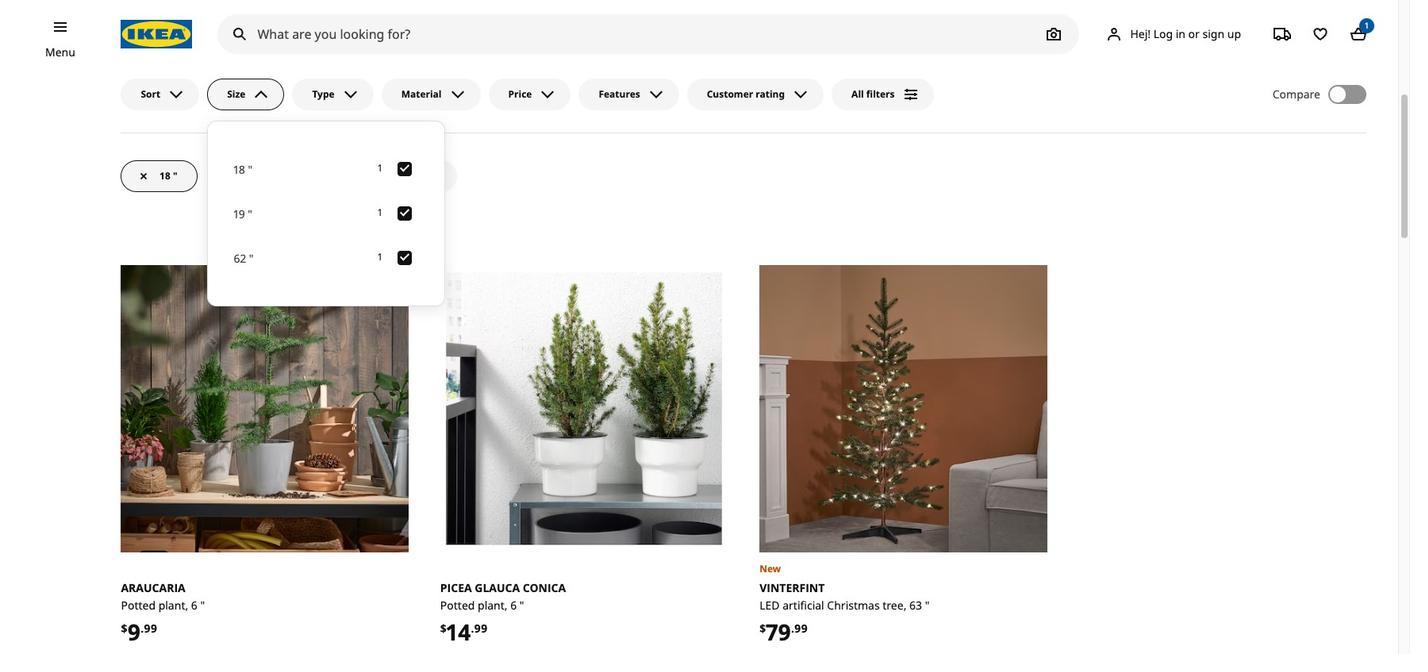 Task type: locate. For each thing, give the bounding box(es) containing it.
features
[[599, 87, 640, 101]]

2 potted from the left
[[440, 598, 475, 613]]

1 products element for 62 "
[[378, 250, 382, 265]]

$ down araucaria
[[121, 621, 127, 636]]

0 horizontal spatial plant,
[[158, 598, 188, 613]]

" inside araucaria potted plant, 6 " $ 9 . 99
[[200, 598, 205, 613]]

araucaria potted plant, 6 " $ 9 . 99
[[121, 580, 205, 647]]

plant,
[[158, 598, 188, 613], [478, 598, 508, 613]]

customer
[[707, 87, 754, 101]]

potted down picea in the bottom left of the page
[[440, 598, 475, 613]]

tree,
[[883, 598, 907, 613]]

$ inside new vinterfint led artificial christmas tree, 63 " $ 79 . 99
[[760, 621, 766, 636]]

size
[[227, 87, 246, 101]]

material button
[[382, 78, 481, 110]]

rating
[[756, 87, 785, 101]]

1 horizontal spatial .
[[471, 621, 474, 636]]

18 " inside button
[[160, 169, 178, 182]]

99 right the 9
[[144, 621, 157, 636]]

0 horizontal spatial potted
[[121, 598, 156, 613]]

"
[[248, 162, 253, 177], [173, 169, 178, 182], [259, 169, 263, 182], [248, 206, 252, 221], [249, 251, 254, 266], [200, 598, 205, 613], [520, 598, 524, 613], [925, 598, 930, 613]]

items
[[1228, 29, 1252, 42]]

material
[[401, 87, 442, 101]]

price
[[508, 87, 532, 101]]

1 . from the left
[[141, 621, 144, 636]]

picea glauca conica potted plant, 6 " $ 14 . 99
[[440, 580, 566, 647]]

" inside picea glauca conica potted plant, 6 " $ 14 . 99
[[520, 598, 524, 613]]

size button
[[207, 78, 285, 110]]

99
[[144, 621, 157, 636], [474, 621, 488, 636], [795, 621, 808, 636]]

1 for 62 "
[[378, 250, 382, 264]]

62 "
[[234, 251, 254, 266]]

0 vertical spatial 1 products element
[[378, 161, 382, 176]]

" inside button
[[173, 169, 178, 182]]

potted down araucaria
[[121, 598, 156, 613]]

sort
[[141, 87, 160, 101]]

0 horizontal spatial .
[[141, 621, 144, 636]]

99 inside new vinterfint led artificial christmas tree, 63 " $ 79 . 99
[[795, 621, 808, 636]]

room button
[[1319, 24, 1367, 48]]

product
[[1272, 29, 1309, 43]]

0 horizontal spatial 19
[[234, 206, 245, 221]]

potted
[[121, 598, 156, 613], [440, 598, 475, 613]]

0 vertical spatial 19
[[246, 169, 256, 182]]

1 horizontal spatial 19
[[246, 169, 256, 182]]

1 horizontal spatial 18 "
[[234, 162, 253, 177]]

new
[[760, 562, 781, 576]]

2 $ from the left
[[440, 621, 447, 636]]

18 " button
[[121, 160, 197, 192]]

2 plant, from the left
[[478, 598, 508, 613]]

1 horizontal spatial plant,
[[478, 598, 508, 613]]

3 $ from the left
[[760, 621, 766, 636]]

1 horizontal spatial $
[[440, 621, 447, 636]]

product button
[[1262, 24, 1320, 48]]

63
[[910, 598, 923, 613]]

1 1 products element from the top
[[378, 161, 382, 176]]

1 vertical spatial 19
[[234, 206, 245, 221]]

clear all
[[399, 169, 438, 182]]

18
[[234, 162, 245, 177], [160, 169, 171, 182]]

. down artificial
[[792, 621, 795, 636]]

1 $ from the left
[[121, 621, 127, 636]]

19 " inside 19 " button
[[246, 169, 263, 182]]

0 horizontal spatial 18
[[160, 169, 171, 182]]

2 99 from the left
[[474, 621, 488, 636]]

99 inside araucaria potted plant, 6 " $ 9 . 99
[[144, 621, 157, 636]]

99 right "14"
[[474, 621, 488, 636]]

1 plant, from the left
[[158, 598, 188, 613]]

0 horizontal spatial 6
[[191, 598, 198, 613]]

0 horizontal spatial 99
[[144, 621, 157, 636]]

0 horizontal spatial 18 "
[[160, 169, 178, 182]]

sign
[[1203, 26, 1225, 41]]

2 . from the left
[[471, 621, 474, 636]]

2 horizontal spatial $
[[760, 621, 766, 636]]

$
[[121, 621, 127, 636], [440, 621, 447, 636], [760, 621, 766, 636]]

1 horizontal spatial potted
[[440, 598, 475, 613]]

6
[[191, 598, 198, 613], [511, 598, 517, 613]]

0 vertical spatial 19 "
[[246, 169, 263, 182]]

1 vertical spatial 19 "
[[234, 206, 252, 221]]

clear
[[399, 169, 424, 182]]

19
[[246, 169, 256, 182], [234, 206, 245, 221]]

2 6 from the left
[[511, 598, 517, 613]]

18 "
[[234, 162, 253, 177], [160, 169, 178, 182]]

2 horizontal spatial .
[[792, 621, 795, 636]]

room
[[1329, 29, 1357, 43]]

19 "
[[246, 169, 263, 182], [234, 206, 252, 221]]

product element
[[1262, 24, 1367, 48]]

plant, down araucaria
[[158, 598, 188, 613]]

1 99 from the left
[[144, 621, 157, 636]]

18 " left 19 " button
[[160, 169, 178, 182]]

hej!
[[1131, 26, 1151, 41]]

" inside button
[[259, 169, 263, 182]]

2 horizontal spatial 99
[[795, 621, 808, 636]]

$ down led
[[760, 621, 766, 636]]

$ down picea in the bottom left of the page
[[440, 621, 447, 636]]

.
[[141, 621, 144, 636], [471, 621, 474, 636], [792, 621, 795, 636]]

potted inside picea glauca conica potted plant, 6 " $ 14 . 99
[[440, 598, 475, 613]]

3 99 from the left
[[795, 621, 808, 636]]

1 potted from the left
[[121, 598, 156, 613]]

0 horizontal spatial $
[[121, 621, 127, 636]]

1 horizontal spatial 99
[[474, 621, 488, 636]]

1 products element
[[378, 161, 382, 176], [378, 206, 382, 221], [378, 250, 382, 265]]

picea
[[440, 580, 472, 595]]

. down picea in the bottom left of the page
[[471, 621, 474, 636]]

2 vertical spatial 1 products element
[[378, 250, 382, 265]]

2 1 products element from the top
[[378, 206, 382, 221]]

3 1 products element from the top
[[378, 250, 382, 265]]

1 horizontal spatial 6
[[511, 598, 517, 613]]

3
[[1220, 29, 1225, 42]]

18 " down size popup button
[[234, 162, 253, 177]]

1 vertical spatial 1 products element
[[378, 206, 382, 221]]

1 for 18 "
[[378, 161, 382, 175]]

. down araucaria
[[141, 621, 144, 636]]

1
[[1366, 20, 1369, 31], [378, 161, 382, 175], [378, 206, 382, 219], [378, 250, 382, 264]]

3 . from the left
[[792, 621, 795, 636]]

compare
[[1273, 86, 1321, 102]]

99 right 79 in the right of the page
[[795, 621, 808, 636]]

plant, down 'glauca'
[[478, 598, 508, 613]]

all filters button
[[832, 78, 934, 110]]

1 6 from the left
[[191, 598, 198, 613]]

None search field
[[218, 14, 1080, 54]]



Task type: vqa. For each thing, say whether or not it's contained in the screenshot.
Search By Product text box
yes



Task type: describe. For each thing, give the bounding box(es) containing it.
christmas
[[828, 598, 880, 613]]

log
[[1154, 26, 1173, 41]]

up
[[1228, 26, 1242, 41]]

1 products element for 18 "
[[378, 161, 382, 176]]

Search by product text field
[[218, 14, 1080, 54]]

19 inside button
[[246, 169, 256, 182]]

" inside new vinterfint led artificial christmas tree, 63 " $ 79 . 99
[[925, 598, 930, 613]]

ikea logotype, go to start page image
[[121, 20, 192, 48]]

. inside picea glauca conica potted plant, 6 " $ 14 . 99
[[471, 621, 474, 636]]

all filters
[[852, 87, 895, 101]]

1 link
[[1343, 18, 1375, 50]]

type button
[[292, 78, 374, 110]]

features button
[[579, 78, 679, 110]]

customer rating button
[[687, 78, 824, 110]]

customer rating
[[707, 87, 785, 101]]

all
[[426, 169, 438, 182]]

menu button
[[45, 44, 75, 61]]

18 inside "18 "" button
[[160, 169, 171, 182]]

1 products element for 19 "
[[378, 206, 382, 221]]

. inside new vinterfint led artificial christmas tree, 63 " $ 79 . 99
[[792, 621, 795, 636]]

conica
[[523, 580, 566, 595]]

new vinterfint led artificial christmas tree, 63 " $ 79 . 99
[[760, 562, 930, 647]]

. inside araucaria potted plant, 6 " $ 9 . 99
[[141, 621, 144, 636]]

potted inside araucaria potted plant, 6 " $ 9 . 99
[[121, 598, 156, 613]]

price button
[[489, 78, 571, 110]]

1 horizontal spatial 18
[[234, 162, 245, 177]]

6 inside araucaria potted plant, 6 " $ 9 . 99
[[191, 598, 198, 613]]

3 items
[[1220, 29, 1252, 42]]

sort button
[[121, 78, 199, 110]]

plant, inside araucaria potted plant, 6 " $ 9 . 99
[[158, 598, 188, 613]]

filters
[[867, 87, 895, 101]]

type
[[312, 87, 335, 101]]

or
[[1189, 26, 1200, 41]]

6 inside picea glauca conica potted plant, 6 " $ 14 . 99
[[511, 598, 517, 613]]

vinterfint
[[760, 580, 825, 595]]

9
[[127, 617, 141, 647]]

1 for 19 "
[[378, 206, 382, 219]]

all
[[852, 87, 864, 101]]

led
[[760, 598, 780, 613]]

plant, inside picea glauca conica potted plant, 6 " $ 14 . 99
[[478, 598, 508, 613]]

hej! log in or sign up
[[1131, 26, 1242, 41]]

14
[[447, 617, 471, 647]]

79
[[766, 617, 792, 647]]

62
[[234, 251, 246, 266]]

$ inside picea glauca conica potted plant, 6 " $ 14 . 99
[[440, 621, 447, 636]]

menu
[[45, 44, 75, 60]]

araucaria
[[121, 580, 186, 595]]

clear all button
[[379, 160, 458, 192]]

19 " button
[[207, 160, 283, 192]]

glauca
[[475, 580, 520, 595]]

99 inside picea glauca conica potted plant, 6 " $ 14 . 99
[[474, 621, 488, 636]]

in
[[1176, 26, 1186, 41]]

hej! log in or sign up link
[[1086, 18, 1261, 50]]

$ inside araucaria potted plant, 6 " $ 9 . 99
[[121, 621, 127, 636]]

artificial
[[783, 598, 825, 613]]



